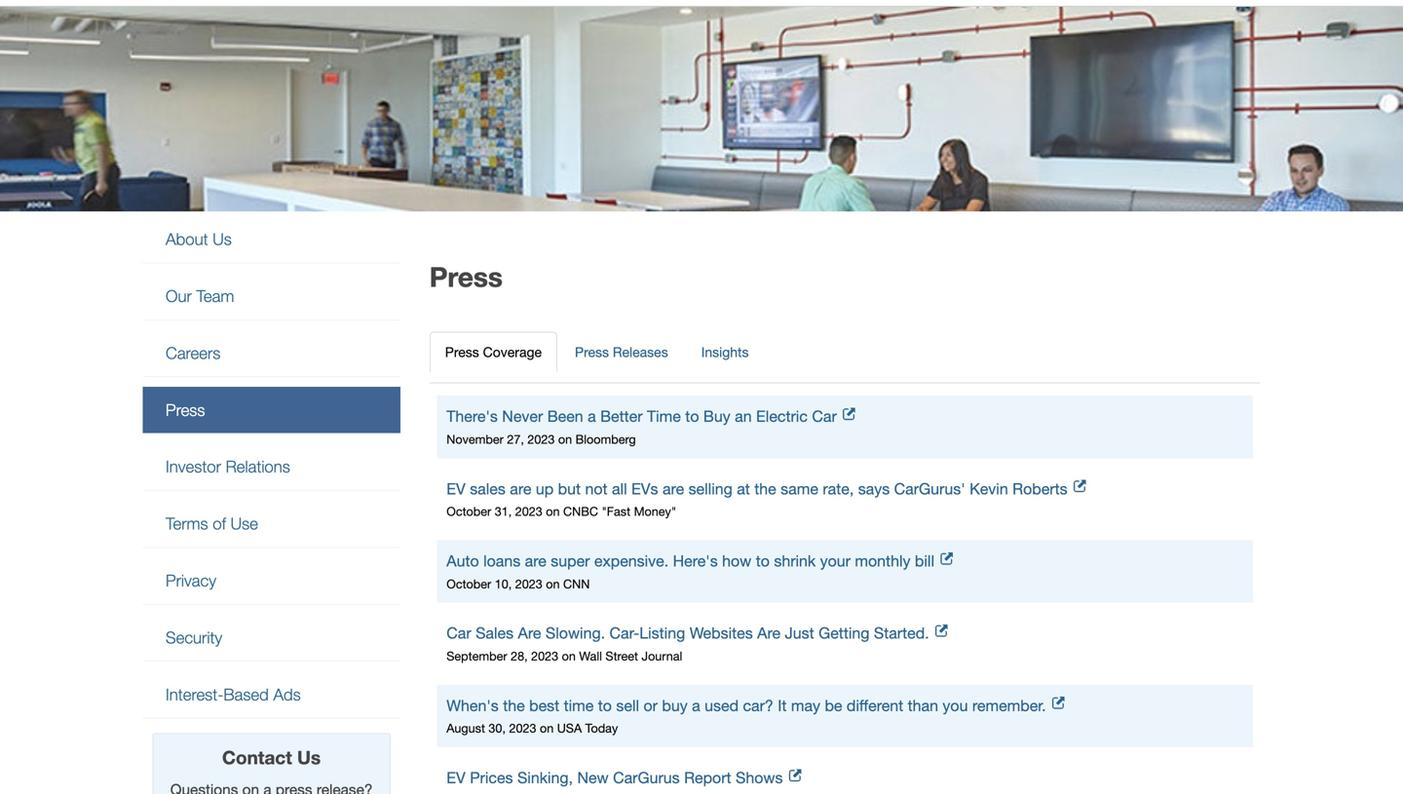 Task type: vqa. For each thing, say whether or not it's contained in the screenshot.
9479
no



Task type: describe. For each thing, give the bounding box(es) containing it.
terms
[[166, 514, 208, 533]]

car-
[[610, 624, 640, 642]]

2 vertical spatial to
[[598, 697, 612, 715]]

websites
[[690, 624, 753, 642]]

october for ev
[[447, 504, 491, 519]]

use
[[231, 514, 258, 533]]

just
[[785, 624, 814, 642]]

when's
[[447, 697, 499, 715]]

2023 for the
[[509, 721, 537, 736]]

there's
[[447, 407, 498, 426]]

team
[[196, 287, 234, 306]]

ev for ev prices sinking, new cargurus report shows
[[447, 769, 466, 787]]

auto loans are super expensive. here's how to shrink your monthly bill link
[[447, 550, 1244, 572]]

of
[[213, 514, 226, 533]]

careers
[[166, 343, 221, 362]]

our
[[166, 287, 192, 306]]

different
[[847, 697, 904, 715]]

selling
[[689, 480, 733, 498]]

november 27, 2023 on bloomberg
[[447, 432, 636, 446]]

loans
[[484, 552, 521, 570]]

on for up
[[546, 504, 560, 519]]

tab list containing press coverage
[[430, 327, 1261, 384]]

october 10, 2023 on cnn
[[447, 577, 590, 591]]

sales
[[476, 624, 514, 642]]

sell
[[616, 697, 639, 715]]

ev prices sinking, new cargurus report shows
[[447, 769, 783, 787]]

prices
[[470, 769, 513, 787]]

there's never been a better time to buy an electric car
[[447, 407, 837, 426]]

31,
[[495, 504, 512, 519]]

shows
[[736, 769, 783, 787]]

sales
[[470, 480, 506, 498]]

cargurus logo homepage link link
[[15, 0, 141, 2]]

money"
[[634, 504, 677, 519]]

interest-based ads link
[[143, 672, 400, 718]]

used
[[705, 697, 739, 715]]

press for press link
[[166, 400, 205, 419]]

"fast
[[602, 504, 631, 519]]

been
[[547, 407, 583, 426]]

the inside the ev sales are up but not all evs are selling at the same rate, says cargurus' kevin roberts link
[[755, 480, 777, 498]]

august
[[447, 721, 485, 736]]

november
[[447, 432, 504, 446]]

investor relations link
[[143, 444, 400, 490]]

journal
[[642, 649, 683, 663]]

how
[[722, 552, 752, 570]]

ev prices sinking, new cargurus report shows link
[[447, 767, 1244, 789]]

it
[[778, 697, 787, 715]]

interest-based ads
[[166, 685, 301, 704]]

2023 for sales
[[531, 649, 559, 663]]

2 are from the left
[[757, 624, 781, 642]]

our team
[[166, 287, 234, 306]]

your
[[820, 552, 851, 570]]

car sales are slowing. car-listing websites are just getting started. link
[[447, 622, 1244, 645]]

evs
[[632, 480, 658, 498]]

not
[[585, 480, 608, 498]]

about us
[[166, 230, 232, 249]]

you
[[943, 697, 968, 715]]

press for press coverage
[[445, 344, 479, 360]]

slowing.
[[546, 624, 605, 642]]

started.
[[874, 624, 929, 642]]

auto
[[447, 552, 479, 570]]

super
[[551, 552, 590, 570]]

0 vertical spatial car
[[812, 407, 837, 426]]

security link
[[143, 615, 400, 661]]

better
[[600, 407, 643, 426]]

press link
[[143, 387, 400, 433]]

expensive.
[[594, 552, 669, 570]]

ev sales are up but not all evs are selling at the same rate, says cargurus' kevin roberts link
[[447, 478, 1244, 500]]

ev sales are up but not all evs are selling at the same rate, says cargurus' kevin roberts
[[447, 480, 1068, 498]]

bloomberg
[[576, 432, 636, 446]]

30,
[[489, 721, 506, 736]]

than
[[908, 697, 939, 715]]

kevin
[[970, 480, 1008, 498]]

cnn
[[563, 577, 590, 591]]

investor
[[166, 457, 221, 476]]

are for expensive.
[[525, 552, 547, 570]]

interest-
[[166, 685, 224, 704]]

terms of use link
[[143, 501, 400, 547]]

listing
[[640, 624, 685, 642]]

buy
[[704, 407, 731, 426]]

press coverage link
[[430, 332, 558, 373]]

bill
[[915, 552, 935, 570]]

insights
[[701, 344, 749, 360]]

are for but
[[510, 480, 532, 498]]

be
[[825, 697, 843, 715]]

when's the best time to sell or buy a used car? it may be different than you remember.
[[447, 697, 1046, 715]]

security
[[166, 628, 222, 647]]

2 horizontal spatial to
[[756, 552, 770, 570]]

september 28, 2023 on wall street journal
[[447, 649, 683, 663]]

when's the best time to sell or buy a used car? it may be different than you remember. link
[[447, 695, 1244, 717]]

ev for ev sales are up but not all evs are selling at the same rate, says cargurus' kevin roberts
[[447, 480, 466, 498]]



Task type: locate. For each thing, give the bounding box(es) containing it.
on down been
[[558, 432, 572, 446]]

coverage
[[483, 344, 542, 360]]

1 horizontal spatial the
[[755, 480, 777, 498]]

2 october from the top
[[447, 577, 491, 591]]

releases
[[613, 344, 668, 360]]

october
[[447, 504, 491, 519], [447, 577, 491, 591]]

on left wall
[[562, 649, 576, 663]]

the inside "when's the best time to sell or buy a used car? it may be different than you remember." link
[[503, 697, 525, 715]]

says
[[858, 480, 890, 498]]

a right the buy
[[692, 697, 701, 715]]

press releases link
[[559, 332, 684, 373]]

0 vertical spatial the
[[755, 480, 777, 498]]

1 horizontal spatial us
[[297, 747, 321, 769]]

getting
[[819, 624, 870, 642]]

careers link
[[143, 330, 400, 376]]

terms of use
[[166, 514, 258, 533]]

us right the contact
[[297, 747, 321, 769]]

on for super
[[546, 577, 560, 591]]

1 horizontal spatial a
[[692, 697, 701, 715]]

the up 30, at bottom
[[503, 697, 525, 715]]

press for press releases
[[575, 344, 609, 360]]

press left releases
[[575, 344, 609, 360]]

car right 'electric'
[[812, 407, 837, 426]]

0 horizontal spatial a
[[588, 407, 596, 426]]

september
[[447, 649, 507, 663]]

car
[[812, 407, 837, 426], [447, 624, 471, 642]]

car sales are slowing. car-listing websites are just getting started.
[[447, 624, 929, 642]]

contact us
[[222, 747, 321, 769]]

new
[[577, 769, 609, 787]]

2023 right 30, at bottom
[[509, 721, 537, 736]]

1 october from the top
[[447, 504, 491, 519]]

1 vertical spatial october
[[447, 577, 491, 591]]

car?
[[743, 697, 774, 715]]

privacy
[[166, 571, 216, 590]]

cargurus'
[[894, 480, 966, 498]]

about
[[166, 230, 208, 249]]

remember.
[[973, 697, 1046, 715]]

27,
[[507, 432, 524, 446]]

are up '28,'
[[518, 624, 541, 642]]

contact
[[222, 747, 292, 769]]

october for auto
[[447, 577, 491, 591]]

on for time
[[540, 721, 554, 736]]

us for contact us
[[297, 747, 321, 769]]

or
[[644, 697, 658, 715]]

august 30, 2023 on usa today
[[447, 721, 618, 736]]

cargurus logo homepage link image
[[15, 0, 141, 2]]

0 vertical spatial to
[[685, 407, 699, 426]]

1 vertical spatial car
[[447, 624, 471, 642]]

are left just on the bottom of page
[[757, 624, 781, 642]]

our team link
[[143, 273, 400, 319]]

1 horizontal spatial are
[[757, 624, 781, 642]]

time
[[647, 407, 681, 426]]

report
[[684, 769, 732, 787]]

rate,
[[823, 480, 854, 498]]

roberts
[[1013, 480, 1068, 498]]

us for about us
[[213, 230, 232, 249]]

on left usa
[[540, 721, 554, 736]]

best
[[529, 697, 560, 715]]

0 horizontal spatial us
[[213, 230, 232, 249]]

an
[[735, 407, 752, 426]]

2023 for sales
[[515, 504, 543, 519]]

usa
[[557, 721, 582, 736]]

1 vertical spatial a
[[692, 697, 701, 715]]

are up october 10, 2023 on cnn on the bottom
[[525, 552, 547, 570]]

0 vertical spatial october
[[447, 504, 491, 519]]

never
[[502, 407, 543, 426]]

monthly
[[855, 552, 911, 570]]

2023 for never
[[528, 432, 555, 446]]

are right the evs
[[663, 480, 684, 498]]

shrink
[[774, 552, 816, 570]]

ev left sales at the bottom of the page
[[447, 480, 466, 498]]

privacy link
[[143, 558, 400, 604]]

menu containing about us
[[143, 216, 400, 719]]

the right at at the bottom right of the page
[[755, 480, 777, 498]]

1 vertical spatial us
[[297, 747, 321, 769]]

1 horizontal spatial car
[[812, 407, 837, 426]]

on down 'up'
[[546, 504, 560, 519]]

0 vertical spatial a
[[588, 407, 596, 426]]

a right been
[[588, 407, 596, 426]]

1 vertical spatial to
[[756, 552, 770, 570]]

press up press coverage at the top left
[[430, 260, 503, 293]]

today
[[585, 721, 618, 736]]

buy
[[662, 697, 688, 715]]

menu
[[143, 216, 400, 719]]

2023 for loans
[[515, 577, 543, 591]]

electric
[[756, 407, 808, 426]]

on left cnn
[[546, 577, 560, 591]]

street
[[606, 649, 638, 663]]

ev
[[447, 480, 466, 498], [447, 769, 466, 787]]

wall
[[579, 649, 602, 663]]

0 horizontal spatial the
[[503, 697, 525, 715]]

at
[[737, 480, 750, 498]]

based
[[224, 685, 269, 704]]

car up september
[[447, 624, 471, 642]]

press releases
[[575, 344, 668, 360]]

press down careers
[[166, 400, 205, 419]]

2 ev from the top
[[447, 769, 466, 787]]

1 vertical spatial the
[[503, 697, 525, 715]]

october down sales at the bottom of the page
[[447, 504, 491, 519]]

october down auto
[[447, 577, 491, 591]]

on for a
[[558, 432, 572, 446]]

us inside menu
[[213, 230, 232, 249]]

menu bar
[[141, 0, 1155, 6]]

1 vertical spatial ev
[[447, 769, 466, 787]]

28,
[[511, 649, 528, 663]]

are left 'up'
[[510, 480, 532, 498]]

cargurus
[[613, 769, 680, 787]]

may
[[791, 697, 821, 715]]

investor relations
[[166, 457, 290, 476]]

2023 right 10,
[[515, 577, 543, 591]]

there's never been a better time to buy an electric car link
[[447, 406, 1244, 428]]

cnbc
[[563, 504, 598, 519]]

but
[[558, 480, 581, 498]]

relations
[[226, 457, 290, 476]]

0 horizontal spatial to
[[598, 697, 612, 715]]

press left coverage at left top
[[445, 344, 479, 360]]

0 horizontal spatial car
[[447, 624, 471, 642]]

to left "sell"
[[598, 697, 612, 715]]

1 are from the left
[[518, 624, 541, 642]]

1 horizontal spatial to
[[685, 407, 699, 426]]

on for slowing.
[[562, 649, 576, 663]]

press
[[430, 260, 503, 293], [445, 344, 479, 360], [575, 344, 609, 360], [166, 400, 205, 419]]

2023 right 31,
[[515, 504, 543, 519]]

to right how
[[756, 552, 770, 570]]

are
[[510, 480, 532, 498], [663, 480, 684, 498], [525, 552, 547, 570]]

0 horizontal spatial are
[[518, 624, 541, 642]]

here's
[[673, 552, 718, 570]]

1 ev from the top
[[447, 480, 466, 498]]

10,
[[495, 577, 512, 591]]

to left buy
[[685, 407, 699, 426]]

2023 right 27,
[[528, 432, 555, 446]]

a
[[588, 407, 596, 426], [692, 697, 701, 715]]

0 vertical spatial us
[[213, 230, 232, 249]]

about us link
[[143, 216, 400, 263]]

same
[[781, 480, 819, 498]]

october 31, 2023 on cnbc "fast money"
[[447, 504, 677, 519]]

time
[[564, 697, 594, 715]]

us right about
[[213, 230, 232, 249]]

tab list
[[430, 327, 1261, 384]]

us
[[213, 230, 232, 249], [297, 747, 321, 769]]

ev left prices
[[447, 769, 466, 787]]

0 vertical spatial ev
[[447, 480, 466, 498]]

2023 right '28,'
[[531, 649, 559, 663]]

all
[[612, 480, 627, 498]]

ads
[[273, 685, 301, 704]]



